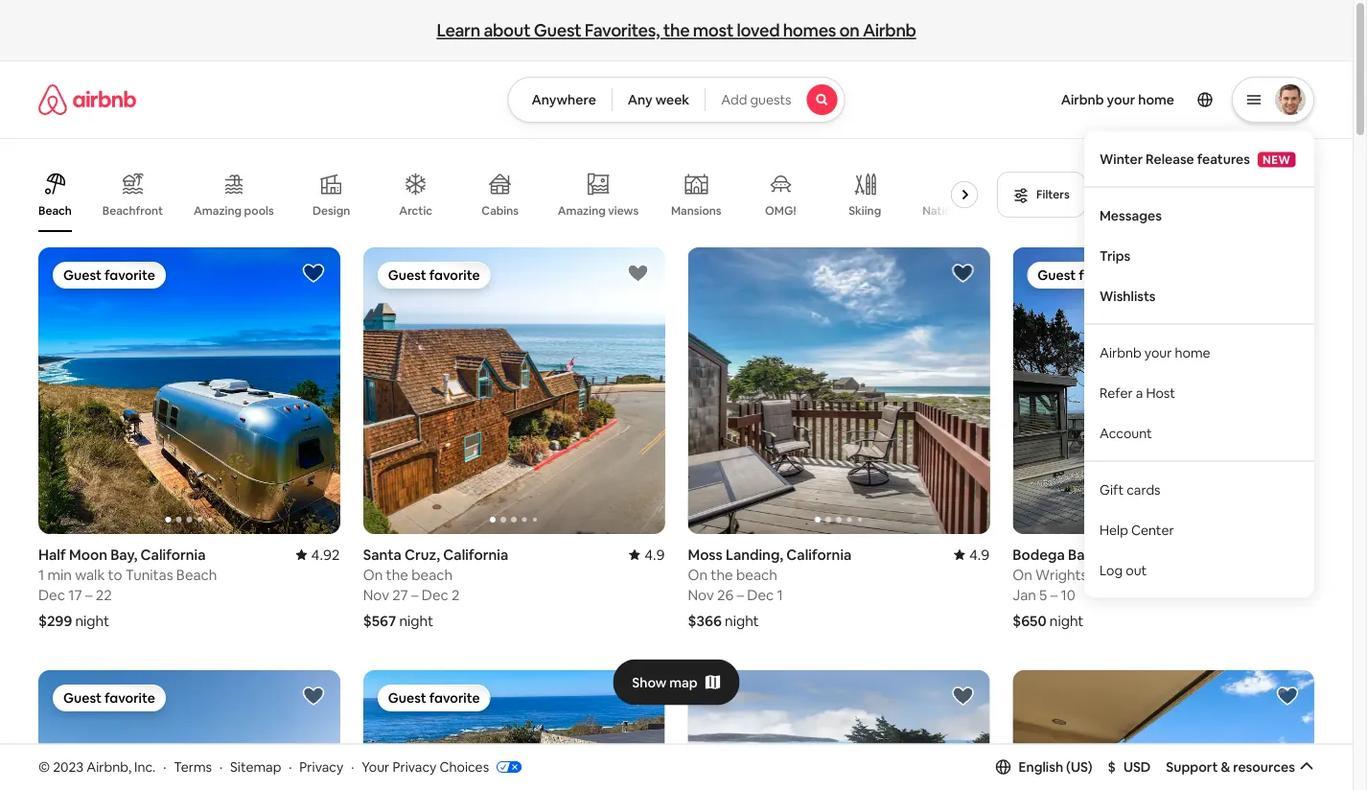 Task type: describe. For each thing, give the bounding box(es) containing it.
terms · sitemap · privacy ·
[[174, 758, 354, 775]]

gift cards link
[[1085, 470, 1315, 510]]

©
[[38, 758, 50, 775]]

english (us) button
[[996, 758, 1093, 776]]

guests
[[750, 91, 792, 108]]

winter release features
[[1100, 150, 1251, 167]]

filters
[[1037, 187, 1070, 202]]

filters button
[[997, 172, 1086, 218]]

the for 26
[[711, 565, 733, 584]]

2 privacy from the left
[[393, 758, 437, 775]]

$567
[[363, 611, 396, 630]]

winter
[[1100, 150, 1143, 167]]

parks
[[970, 203, 1000, 218]]

gift cards
[[1100, 481, 1161, 498]]

account link
[[1085, 413, 1315, 453]]

– inside half moon bay, california 1 min walk to tunitas beach dec 17 – 22 $299 night
[[85, 585, 92, 604]]

show map
[[632, 674, 698, 691]]

home for top airbnb your home link
[[1139, 91, 1175, 108]]

17
[[68, 585, 82, 604]]

4.92
[[311, 545, 340, 564]]

the for 27
[[386, 565, 408, 584]]

5.0
[[1294, 545, 1315, 564]]

any
[[628, 91, 653, 108]]

your for bottom airbnb your home link
[[1145, 344, 1172, 361]]

show
[[632, 674, 667, 691]]

amazing for amazing pools
[[194, 203, 242, 218]]

anywhere
[[532, 91, 596, 108]]

beach inside half moon bay, california 1 min walk to tunitas beach dec 17 – 22 $299 night
[[176, 565, 217, 584]]

– for nov 26 – dec 1
[[737, 585, 744, 604]]

support & resources
[[1166, 758, 1296, 776]]

night inside half moon bay, california 1 min walk to tunitas beach dec 17 – 22 $299 night
[[75, 611, 109, 630]]

design
[[313, 203, 350, 218]]

moss landing, california on the beach nov 26 – dec 1 $366 night
[[688, 545, 852, 630]]

mansions
[[671, 203, 722, 218]]

out
[[1126, 562, 1147, 579]]

4.9 for moss landing, california on the beach nov 26 – dec 1 $366 night
[[969, 545, 990, 564]]

the for homes
[[663, 19, 690, 41]]

airbnb inside the learn about guest favorites, the most loved homes on airbnb link
[[863, 19, 916, 41]]

© 2023 airbnb, inc. ·
[[38, 758, 166, 775]]

trips link
[[1085, 236, 1315, 276]]

a
[[1136, 384, 1143, 401]]

5
[[1040, 585, 1048, 604]]

$650
[[1013, 611, 1047, 630]]

sitemap link
[[230, 758, 281, 775]]

resources
[[1233, 758, 1296, 776]]

add to wishlist: big sur, california image
[[627, 685, 650, 708]]

any week
[[628, 91, 690, 108]]

new
[[1263, 152, 1291, 167]]

dec for nov 26 – dec 1
[[747, 585, 774, 604]]

wishlists link
[[1085, 276, 1315, 316]]

airbnb,
[[87, 758, 131, 775]]

omg!
[[765, 203, 796, 218]]

homes
[[783, 19, 836, 41]]

california for santa cruz, california on the beach nov 27 – dec 2 $567 night
[[443, 545, 509, 564]]

santa cruz, california on the beach nov 27 – dec 2 $567 night
[[363, 545, 509, 630]]

most
[[693, 19, 734, 41]]

santa
[[363, 545, 402, 564]]

before
[[1188, 187, 1224, 202]]

sitemap
[[230, 758, 281, 775]]

english
[[1019, 758, 1064, 776]]

moon
[[69, 545, 107, 564]]

add to wishlist: moss landing, california image
[[952, 262, 975, 285]]

support & resources button
[[1166, 758, 1315, 776]]

features
[[1198, 150, 1251, 167]]

views
[[608, 203, 639, 218]]

favorites,
[[585, 19, 660, 41]]

moss
[[688, 545, 723, 564]]

add to wishlist: santa cruz, california image
[[627, 262, 650, 285]]

group containing amazing views
[[38, 157, 1000, 232]]

amazing views
[[558, 203, 639, 218]]

center
[[1132, 521, 1174, 539]]

cruz,
[[405, 545, 440, 564]]

landing,
[[726, 545, 784, 564]]

amazing pools
[[194, 203, 274, 218]]

1 inside moss landing, california on the beach nov 26 – dec 1 $366 night
[[777, 585, 783, 604]]

none search field containing anywhere
[[508, 77, 845, 123]]

california for bodega bay, california on wrights beach jan 5 – 10 $650 night
[[1098, 545, 1164, 564]]

1 inside half moon bay, california 1 min walk to tunitas beach dec 17 – 22 $299 night
[[38, 565, 44, 584]]

display total before taxes
[[1118, 187, 1256, 202]]

2 · from the left
[[220, 758, 223, 775]]

add guests button
[[705, 77, 845, 123]]

messages
[[1100, 207, 1162, 224]]

airbnb your home for bottom airbnb your home link
[[1100, 344, 1211, 361]]

half
[[38, 545, 66, 564]]

wrights
[[1036, 565, 1088, 584]]

release
[[1146, 150, 1195, 167]]

taxes
[[1227, 187, 1256, 202]]

beachfront
[[102, 203, 163, 218]]



Task type: vqa. For each thing, say whether or not it's contained in the screenshot.


Task type: locate. For each thing, give the bounding box(es) containing it.
the up '26'
[[711, 565, 733, 584]]

messages link
[[1085, 195, 1315, 236]]

beach for cruz,
[[412, 565, 453, 584]]

1 bay, from the left
[[110, 545, 137, 564]]

nov for nov 26 – dec 1
[[688, 585, 714, 604]]

bodega
[[1013, 545, 1065, 564]]

airbnb your home for top airbnb your home link
[[1061, 91, 1175, 108]]

1 horizontal spatial amazing
[[558, 203, 606, 218]]

on for santa
[[363, 565, 383, 584]]

1 horizontal spatial the
[[663, 19, 690, 41]]

the left "most"
[[663, 19, 690, 41]]

– right the '5' at the right of page
[[1051, 585, 1058, 604]]

1 vertical spatial home
[[1175, 344, 1211, 361]]

1 horizontal spatial beach
[[176, 565, 217, 584]]

1 horizontal spatial privacy
[[393, 758, 437, 775]]

0 horizontal spatial privacy
[[300, 758, 344, 775]]

2
[[452, 585, 460, 604]]

profile element
[[868, 61, 1315, 598]]

4.9 out of 5 average rating image for moss landing, california on the beach nov 26 – dec 1 $366 night
[[954, 545, 990, 564]]

&
[[1221, 758, 1231, 776]]

jan
[[1013, 585, 1036, 604]]

3 dec from the left
[[747, 585, 774, 604]]

dec inside santa cruz, california on the beach nov 27 – dec 2 $567 night
[[422, 585, 449, 604]]

min
[[47, 565, 72, 584]]

california right "landing,"
[[787, 545, 852, 564]]

–
[[85, 585, 92, 604], [411, 585, 419, 604], [737, 585, 744, 604], [1051, 585, 1058, 604]]

$ usd
[[1108, 758, 1151, 776]]

3 california from the left
[[787, 545, 852, 564]]

nov left 27
[[363, 585, 389, 604]]

the inside moss landing, california on the beach nov 26 – dec 1 $366 night
[[711, 565, 733, 584]]

· left privacy link
[[289, 758, 292, 775]]

– right '26'
[[737, 585, 744, 604]]

wishlists
[[1100, 287, 1156, 305]]

night down '26'
[[725, 611, 759, 630]]

$366
[[688, 611, 722, 630]]

skiing
[[849, 203, 881, 218]]

1 vertical spatial airbnb
[[1061, 91, 1104, 108]]

0 vertical spatial 1
[[38, 565, 44, 584]]

add guests
[[721, 91, 792, 108]]

0 horizontal spatial bay,
[[110, 545, 137, 564]]

1 on from the left
[[363, 565, 383, 584]]

2 – from the left
[[411, 585, 419, 604]]

on down santa
[[363, 565, 383, 584]]

airbnb your home up host
[[1100, 344, 1211, 361]]

map
[[670, 674, 698, 691]]

1 down "landing,"
[[777, 585, 783, 604]]

0 horizontal spatial beach
[[412, 565, 453, 584]]

0 vertical spatial your
[[1107, 91, 1136, 108]]

4 night from the left
[[1050, 611, 1084, 630]]

1 vertical spatial your
[[1145, 344, 1172, 361]]

bay,
[[110, 545, 137, 564], [1068, 545, 1095, 564]]

1 horizontal spatial 4.9 out of 5 average rating image
[[954, 545, 990, 564]]

airbnb
[[863, 19, 916, 41], [1061, 91, 1104, 108], [1100, 344, 1142, 361]]

total
[[1160, 187, 1185, 202]]

None search field
[[508, 77, 845, 123]]

bay, up wrights
[[1068, 545, 1095, 564]]

3 night from the left
[[725, 611, 759, 630]]

the up 27
[[386, 565, 408, 584]]

· right terms link
[[220, 758, 223, 775]]

3 · from the left
[[289, 758, 292, 775]]

1 horizontal spatial your
[[1145, 344, 1172, 361]]

1 horizontal spatial dec
[[422, 585, 449, 604]]

1 beach from the left
[[412, 565, 453, 584]]

beach inside moss landing, california on the beach nov 26 – dec 1 $366 night
[[736, 565, 778, 584]]

2 horizontal spatial on
[[1013, 565, 1033, 584]]

about
[[484, 19, 531, 41]]

night inside santa cruz, california on the beach nov 27 – dec 2 $567 night
[[399, 611, 434, 630]]

– inside santa cruz, california on the beach nov 27 – dec 2 $567 night
[[411, 585, 419, 604]]

2 4.9 out of 5 average rating image from the left
[[954, 545, 990, 564]]

dec left 2
[[422, 585, 449, 604]]

learn about guest favorites, the most loved homes on airbnb
[[437, 19, 916, 41]]

night
[[75, 611, 109, 630], [399, 611, 434, 630], [725, 611, 759, 630], [1050, 611, 1084, 630]]

0 horizontal spatial amazing
[[194, 203, 242, 218]]

add
[[721, 91, 747, 108]]

1 4.9 from the left
[[645, 545, 665, 564]]

your up host
[[1145, 344, 1172, 361]]

home
[[1139, 91, 1175, 108], [1175, 344, 1211, 361]]

the inside santa cruz, california on the beach nov 27 – dec 2 $567 night
[[386, 565, 408, 584]]

4.9 out of 5 average rating image left moss
[[629, 545, 665, 564]]

on inside santa cruz, california on the beach nov 27 – dec 2 $567 night
[[363, 565, 383, 584]]

california inside santa cruz, california on the beach nov 27 – dec 2 $567 night
[[443, 545, 509, 564]]

– inside bodega bay, california on wrights beach jan 5 – 10 $650 night
[[1051, 585, 1058, 604]]

trips
[[1100, 247, 1131, 264]]

night inside moss landing, california on the beach nov 26 – dec 1 $366 night
[[725, 611, 759, 630]]

beach for landing,
[[736, 565, 778, 584]]

add to wishlist: aptos, california image
[[1276, 685, 1299, 708]]

dec inside moss landing, california on the beach nov 26 – dec 1 $366 night
[[747, 585, 774, 604]]

2 vertical spatial airbnb
[[1100, 344, 1142, 361]]

1 night from the left
[[75, 611, 109, 630]]

amazing left pools
[[194, 203, 242, 218]]

$
[[1108, 758, 1116, 776]]

– right 17
[[85, 585, 92, 604]]

1 horizontal spatial 4.9
[[969, 545, 990, 564]]

help center
[[1100, 521, 1174, 539]]

bay, up to
[[110, 545, 137, 564]]

beach left beachfront
[[38, 203, 72, 218]]

bay, inside half moon bay, california 1 min walk to tunitas beach dec 17 – 22 $299 night
[[110, 545, 137, 564]]

0 horizontal spatial 4.9 out of 5 average rating image
[[629, 545, 665, 564]]

3 on from the left
[[1013, 565, 1033, 584]]

pools
[[244, 203, 274, 218]]

0 horizontal spatial 4.9
[[645, 545, 665, 564]]

1 horizontal spatial on
[[688, 565, 708, 584]]

0 horizontal spatial 1
[[38, 565, 44, 584]]

27
[[393, 585, 408, 604]]

terms link
[[174, 758, 212, 775]]

learn about guest favorites, the most loved homes on airbnb link
[[429, 11, 924, 49]]

log
[[1100, 562, 1123, 579]]

0 horizontal spatial dec
[[38, 585, 65, 604]]

account
[[1100, 424, 1153, 442]]

to
[[108, 565, 122, 584]]

inc.
[[134, 758, 156, 775]]

3 – from the left
[[737, 585, 744, 604]]

0 horizontal spatial beach
[[38, 203, 72, 218]]

0 horizontal spatial on
[[363, 565, 383, 584]]

· right "inc."
[[163, 758, 166, 775]]

california inside bodega bay, california on wrights beach jan 5 – 10 $650 night
[[1098, 545, 1164, 564]]

airbnb for top airbnb your home link
[[1061, 91, 1104, 108]]

4.9 out of 5 average rating image left the bodega
[[954, 545, 990, 564]]

4 – from the left
[[1051, 585, 1058, 604]]

– for nov 27 – dec 2
[[411, 585, 419, 604]]

on up jan
[[1013, 565, 1033, 584]]

night down the "22"
[[75, 611, 109, 630]]

night inside bodega bay, california on wrights beach jan 5 – 10 $650 night
[[1050, 611, 1084, 630]]

1 left "min"
[[38, 565, 44, 584]]

beach inside bodega bay, california on wrights beach jan 5 – 10 $650 night
[[1091, 565, 1132, 584]]

terms
[[174, 758, 212, 775]]

airbnb up refer
[[1100, 344, 1142, 361]]

nov
[[363, 585, 389, 604], [688, 585, 714, 604]]

refer
[[1100, 384, 1133, 401]]

4.9 out of 5 average rating image for santa cruz, california on the beach nov 27 – dec 2 $567 night
[[629, 545, 665, 564]]

(us)
[[1066, 758, 1093, 776]]

2 bay, from the left
[[1068, 545, 1095, 564]]

home up refer a host link
[[1175, 344, 1211, 361]]

2 4.9 from the left
[[969, 545, 990, 564]]

2 california from the left
[[443, 545, 509, 564]]

nov left '26'
[[688, 585, 714, 604]]

week
[[656, 91, 690, 108]]

on for moss
[[688, 565, 708, 584]]

nov inside moss landing, california on the beach nov 26 – dec 1 $366 night
[[688, 585, 714, 604]]

dec inside half moon bay, california 1 min walk to tunitas beach dec 17 – 22 $299 night
[[38, 585, 65, 604]]

on
[[363, 565, 383, 584], [688, 565, 708, 584], [1013, 565, 1033, 584]]

privacy right the your on the left bottom of the page
[[393, 758, 437, 775]]

1 privacy from the left
[[300, 758, 344, 775]]

on inside bodega bay, california on wrights beach jan 5 – 10 $650 night
[[1013, 565, 1033, 584]]

your privacy choices
[[362, 758, 489, 775]]

4 · from the left
[[351, 758, 354, 775]]

night down 27
[[399, 611, 434, 630]]

privacy left the your on the left bottom of the page
[[300, 758, 344, 775]]

1 vertical spatial 1
[[777, 585, 783, 604]]

airbnb up winter
[[1061, 91, 1104, 108]]

4.92 out of 5 average rating image
[[296, 545, 340, 564]]

anywhere button
[[508, 77, 613, 123]]

host
[[1146, 384, 1176, 401]]

1 horizontal spatial nov
[[688, 585, 714, 604]]

your for top airbnb your home link
[[1107, 91, 1136, 108]]

bodega bay, california on wrights beach jan 5 – 10 $650 night
[[1013, 545, 1164, 630]]

2 on from the left
[[688, 565, 708, 584]]

2 beach from the left
[[736, 565, 778, 584]]

group
[[38, 157, 1000, 232], [38, 247, 340, 534], [363, 247, 665, 534], [688, 247, 990, 534], [1013, 247, 1315, 534], [38, 670, 340, 790], [363, 670, 665, 790], [688, 670, 990, 790], [1013, 670, 1315, 790]]

on down moss
[[688, 565, 708, 584]]

dec right '26'
[[747, 585, 774, 604]]

gift
[[1100, 481, 1124, 498]]

walk
[[75, 565, 105, 584]]

airbnb your home link up host
[[1085, 332, 1315, 373]]

california up the tunitas
[[140, 545, 206, 564]]

home up 'release'
[[1139, 91, 1175, 108]]

– right 27
[[411, 585, 419, 604]]

2 night from the left
[[399, 611, 434, 630]]

1 nov from the left
[[363, 585, 389, 604]]

0 vertical spatial home
[[1139, 91, 1175, 108]]

4.9 for santa cruz, california on the beach nov 27 – dec 2 $567 night
[[645, 545, 665, 564]]

beach inside santa cruz, california on the beach nov 27 – dec 2 $567 night
[[412, 565, 453, 584]]

beach down "landing,"
[[736, 565, 778, 584]]

4 california from the left
[[1098, 545, 1164, 564]]

home for bottom airbnb your home link
[[1175, 344, 1211, 361]]

choices
[[440, 758, 489, 775]]

night down 10 on the bottom
[[1050, 611, 1084, 630]]

· left the your on the left bottom of the page
[[351, 758, 354, 775]]

refer a host link
[[1085, 373, 1315, 413]]

support
[[1166, 758, 1218, 776]]

beach down the cruz,
[[412, 565, 453, 584]]

airbnb your home up winter
[[1061, 91, 1175, 108]]

your
[[1107, 91, 1136, 108], [1145, 344, 1172, 361]]

on
[[840, 19, 860, 41]]

display
[[1118, 187, 1157, 202]]

1 dec from the left
[[38, 585, 65, 604]]

2 horizontal spatial beach
[[1091, 565, 1132, 584]]

cabins
[[482, 203, 519, 218]]

guest
[[534, 19, 582, 41]]

4.9 left moss
[[645, 545, 665, 564]]

1 california from the left
[[140, 545, 206, 564]]

0 horizontal spatial nov
[[363, 585, 389, 604]]

privacy link
[[300, 758, 344, 775]]

help
[[1100, 521, 1129, 539]]

refer a host
[[1100, 384, 1176, 401]]

4.9 left the bodega
[[969, 545, 990, 564]]

0 vertical spatial airbnb your home
[[1061, 91, 1175, 108]]

show map button
[[613, 659, 740, 705]]

california down the help center
[[1098, 545, 1164, 564]]

log out button
[[1085, 550, 1315, 590]]

1 – from the left
[[85, 585, 92, 604]]

– for jan 5 – 10
[[1051, 585, 1058, 604]]

airbnb for bottom airbnb your home link
[[1100, 344, 1142, 361]]

on for bodega
[[1013, 565, 1033, 584]]

california inside half moon bay, california 1 min walk to tunitas beach dec 17 – 22 $299 night
[[140, 545, 206, 564]]

1 · from the left
[[163, 758, 166, 775]]

0 vertical spatial airbnb
[[863, 19, 916, 41]]

2023
[[53, 758, 84, 775]]

1 horizontal spatial 1
[[777, 585, 783, 604]]

airbnb right on on the top
[[863, 19, 916, 41]]

1 vertical spatial airbnb your home link
[[1085, 332, 1315, 373]]

california for moss landing, california on the beach nov 26 – dec 1 $366 night
[[787, 545, 852, 564]]

nov inside santa cruz, california on the beach nov 27 – dec 2 $567 night
[[363, 585, 389, 604]]

0 horizontal spatial your
[[1107, 91, 1136, 108]]

english (us)
[[1019, 758, 1093, 776]]

4.9 out of 5 average rating image
[[629, 545, 665, 564], [954, 545, 990, 564]]

your
[[362, 758, 390, 775]]

1 horizontal spatial bay,
[[1068, 545, 1095, 564]]

usd
[[1124, 758, 1151, 776]]

0 vertical spatial airbnb your home link
[[1050, 80, 1186, 120]]

dec for nov 27 – dec 2
[[422, 585, 449, 604]]

any week button
[[612, 77, 706, 123]]

bay, inside bodega bay, california on wrights beach jan 5 – 10 $650 night
[[1068, 545, 1095, 564]]

national parks
[[923, 203, 1000, 218]]

on inside moss landing, california on the beach nov 26 – dec 1 $366 night
[[688, 565, 708, 584]]

national
[[923, 203, 968, 218]]

california up 2
[[443, 545, 509, 564]]

1 vertical spatial airbnb your home
[[1100, 344, 1211, 361]]

1 4.9 out of 5 average rating image from the left
[[629, 545, 665, 564]]

amazing
[[558, 203, 606, 218], [194, 203, 242, 218]]

2 horizontal spatial dec
[[747, 585, 774, 604]]

cards
[[1127, 481, 1161, 498]]

nov for nov 27 – dec 2
[[363, 585, 389, 604]]

1 horizontal spatial beach
[[736, 565, 778, 584]]

$299
[[38, 611, 72, 630]]

add to wishlist: bodega bay, california image
[[302, 685, 325, 708]]

2 horizontal spatial the
[[711, 565, 733, 584]]

add to wishlist: half moon bay, california image
[[302, 262, 325, 285]]

– inside moss landing, california on the beach nov 26 – dec 1 $366 night
[[737, 585, 744, 604]]

airbnb your home link up winter
[[1050, 80, 1186, 120]]

log out
[[1100, 562, 1147, 579]]

dec down "min"
[[38, 585, 65, 604]]

add to wishlist: dillon beach, california image
[[952, 685, 975, 708]]

2 dec from the left
[[422, 585, 449, 604]]

10
[[1061, 585, 1076, 604]]

your up winter
[[1107, 91, 1136, 108]]

tunitas
[[126, 565, 173, 584]]

beach down "help"
[[1091, 565, 1132, 584]]

2 nov from the left
[[688, 585, 714, 604]]

5.0 out of 5 average rating image
[[1279, 545, 1315, 564]]

4.9
[[645, 545, 665, 564], [969, 545, 990, 564]]

amazing for amazing views
[[558, 203, 606, 218]]

california
[[140, 545, 206, 564], [443, 545, 509, 564], [787, 545, 852, 564], [1098, 545, 1164, 564]]

arctic
[[399, 203, 433, 218]]

amazing left views
[[558, 203, 606, 218]]

california inside moss landing, california on the beach nov 26 – dec 1 $366 night
[[787, 545, 852, 564]]

airbnb your home
[[1061, 91, 1175, 108], [1100, 344, 1211, 361]]

beach right the tunitas
[[176, 565, 217, 584]]

1
[[38, 565, 44, 584], [777, 585, 783, 604]]

0 horizontal spatial the
[[386, 565, 408, 584]]



